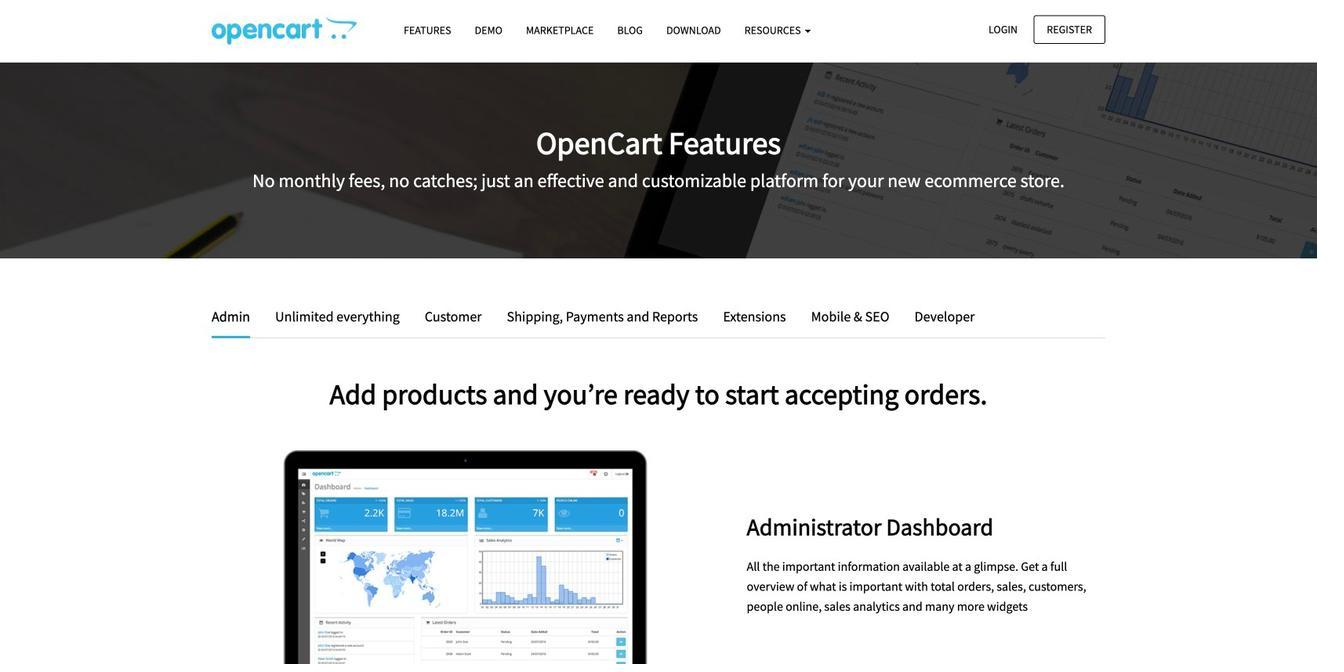 Task type: describe. For each thing, give the bounding box(es) containing it.
administrator dashboard image
[[212, 451, 723, 665]]



Task type: vqa. For each thing, say whether or not it's contained in the screenshot.
the opencart - features image
yes



Task type: locate. For each thing, give the bounding box(es) containing it.
opencart - features image
[[212, 16, 357, 45]]



